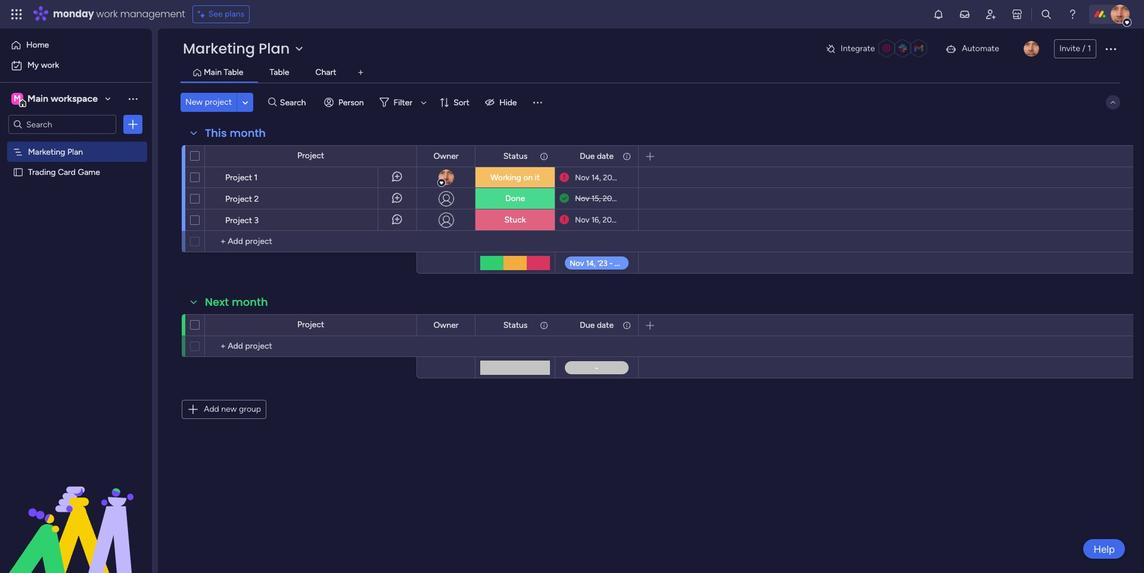 Task type: describe. For each thing, give the bounding box(es) containing it.
plan inside list box
[[67, 147, 83, 157]]

hide button
[[480, 93, 524, 112]]

next
[[205, 295, 229, 310]]

group
[[239, 405, 261, 415]]

options image
[[127, 119, 139, 130]]

home option
[[7, 36, 145, 55]]

0 horizontal spatial 1
[[254, 173, 258, 183]]

add new group
[[204, 405, 261, 415]]

status for next month
[[503, 320, 528, 330]]

filter
[[394, 97, 412, 108]]

project 3
[[225, 216, 259, 226]]

hide
[[499, 97, 517, 108]]

Search field
[[277, 94, 313, 111]]

2023 for nov 14, 2023
[[603, 173, 621, 182]]

invite members image
[[985, 8, 997, 20]]

1 inside 'button'
[[1088, 43, 1091, 54]]

main workspace
[[27, 93, 98, 104]]

integrate
[[841, 43, 875, 54]]

work for my
[[41, 60, 59, 70]]

+ Add project text field
[[211, 340, 411, 354]]

public board image
[[13, 166, 24, 178]]

table inside "button"
[[224, 67, 243, 77]]

m
[[14, 94, 21, 104]]

search everything image
[[1040, 8, 1052, 20]]

project 1
[[225, 173, 258, 183]]

1 horizontal spatial marketing plan
[[183, 39, 290, 58]]

nov 15, 2023
[[575, 194, 620, 203]]

new project
[[185, 97, 232, 107]]

1 horizontal spatial marketing
[[183, 39, 255, 58]]

nov 14, 2023
[[575, 173, 621, 182]]

project 2
[[225, 194, 259, 204]]

automate button
[[940, 39, 1004, 58]]

my
[[27, 60, 39, 70]]

person
[[338, 97, 364, 108]]

nov for nov 16, 2023
[[575, 216, 589, 225]]

chart
[[315, 67, 336, 77]]

marketing plan button
[[181, 39, 309, 58]]

work for monday
[[96, 7, 118, 21]]

project
[[205, 97, 232, 107]]

workspace options image
[[127, 93, 139, 105]]

/
[[1082, 43, 1086, 54]]

status field for next month
[[500, 319, 531, 332]]

notifications image
[[933, 8, 944, 20]]

main for main workspace
[[27, 93, 48, 104]]

update feed image
[[959, 8, 971, 20]]

This month field
[[202, 126, 269, 141]]

new
[[221, 405, 237, 415]]

project for project 3
[[225, 216, 252, 226]]

invite / 1
[[1059, 43, 1091, 54]]

workspace
[[51, 93, 98, 104]]

arrow down image
[[417, 95, 431, 110]]

nov for nov 14, 2023
[[575, 173, 589, 182]]

v2 overdue deadline image
[[560, 215, 569, 226]]

person button
[[319, 93, 371, 112]]

my work option
[[7, 56, 145, 75]]

project down search "field"
[[297, 151, 324, 161]]

sort
[[454, 97, 469, 108]]

chart button
[[312, 66, 339, 79]]

it
[[535, 173, 540, 183]]

add
[[204, 405, 219, 415]]

working
[[490, 173, 521, 183]]

v2 search image
[[268, 96, 277, 109]]

new
[[185, 97, 203, 107]]

see plans button
[[192, 5, 250, 23]]

v2 done deadline image
[[560, 193, 569, 204]]

0 vertical spatial plan
[[259, 39, 290, 58]]

owner for next month
[[433, 320, 459, 330]]

owner field for next month
[[431, 319, 462, 332]]

list box containing marketing plan
[[0, 139, 152, 343]]

this month
[[205, 126, 266, 141]]

trading
[[28, 167, 56, 177]]

1 vertical spatial marketing
[[28, 147, 65, 157]]

help
[[1094, 544, 1115, 556]]

main table
[[204, 67, 243, 77]]

menu image
[[531, 97, 543, 108]]

trading card game
[[28, 167, 100, 177]]

plans
[[225, 9, 244, 19]]

integrate button
[[820, 36, 936, 61]]

on
[[523, 173, 533, 183]]



Task type: vqa. For each thing, say whether or not it's contained in the screenshot.
menu item in menu
no



Task type: locate. For each thing, give the bounding box(es) containing it.
help button
[[1083, 540, 1125, 560]]

marketing up main table
[[183, 39, 255, 58]]

0 vertical spatial column information image
[[622, 152, 632, 161]]

home
[[26, 40, 49, 50]]

2 due from the top
[[580, 320, 595, 330]]

0 vertical spatial status field
[[500, 150, 531, 163]]

card
[[58, 167, 76, 177]]

2 status from the top
[[503, 320, 528, 330]]

0 horizontal spatial marketing plan
[[28, 147, 83, 157]]

working on it
[[490, 173, 540, 183]]

plan up table button
[[259, 39, 290, 58]]

main right 'workspace' image on the left of page
[[27, 93, 48, 104]]

new project button
[[181, 93, 237, 112]]

2023 right the 15,
[[603, 194, 620, 203]]

help image
[[1067, 8, 1079, 20]]

main inside "button"
[[204, 67, 222, 77]]

3 nov from the top
[[575, 216, 589, 225]]

column information image
[[539, 152, 549, 161], [539, 321, 549, 330]]

marketing up "trading"
[[28, 147, 65, 157]]

1 vertical spatial main
[[27, 93, 48, 104]]

0 vertical spatial main
[[204, 67, 222, 77]]

2023
[[603, 173, 621, 182], [603, 194, 620, 203], [603, 216, 620, 225]]

workspace selection element
[[11, 92, 100, 107]]

tab list
[[181, 63, 1120, 83]]

0 vertical spatial date
[[597, 151, 614, 161]]

1 due from the top
[[580, 151, 595, 161]]

1 nov from the top
[[575, 173, 589, 182]]

1 horizontal spatial 1
[[1088, 43, 1091, 54]]

automate
[[962, 43, 999, 54]]

column information image for this month
[[539, 152, 549, 161]]

1 vertical spatial month
[[232, 295, 268, 310]]

0 vertical spatial nov
[[575, 173, 589, 182]]

marketing plan
[[183, 39, 290, 58], [28, 147, 83, 157]]

2023 right 14,
[[603, 173, 621, 182]]

project up + add project text box
[[297, 320, 324, 330]]

16,
[[591, 216, 601, 225]]

2 column information image from the top
[[622, 321, 632, 330]]

0 vertical spatial 2023
[[603, 173, 621, 182]]

nov left the 15,
[[575, 194, 589, 203]]

0 vertical spatial work
[[96, 7, 118, 21]]

0 vertical spatial due date field
[[577, 150, 617, 163]]

0 horizontal spatial main
[[27, 93, 48, 104]]

date
[[597, 151, 614, 161], [597, 320, 614, 330]]

1 vertical spatial owner field
[[431, 319, 462, 332]]

2 owner from the top
[[433, 320, 459, 330]]

next month
[[205, 295, 268, 310]]

month down angle down icon
[[230, 126, 266, 141]]

invite
[[1059, 43, 1080, 54]]

main for main table
[[204, 67, 222, 77]]

2 date from the top
[[597, 320, 614, 330]]

Status field
[[500, 150, 531, 163], [500, 319, 531, 332]]

1 vertical spatial status
[[503, 320, 528, 330]]

0 horizontal spatial plan
[[67, 147, 83, 157]]

0 vertical spatial owner
[[433, 151, 459, 161]]

main table button
[[201, 66, 246, 79]]

Next month field
[[202, 295, 271, 310]]

done
[[505, 194, 525, 204]]

option
[[0, 141, 152, 143]]

0 horizontal spatial table
[[224, 67, 243, 77]]

marketing plan up main table
[[183, 39, 290, 58]]

monday work management
[[53, 7, 185, 21]]

1 owner field from the top
[[431, 150, 462, 163]]

stuck
[[504, 215, 526, 225]]

1 due date field from the top
[[577, 150, 617, 163]]

1 column information image from the top
[[622, 152, 632, 161]]

monday
[[53, 7, 94, 21]]

Owner field
[[431, 150, 462, 163], [431, 319, 462, 332]]

1 vertical spatial due
[[580, 320, 595, 330]]

management
[[120, 7, 185, 21]]

work
[[96, 7, 118, 21], [41, 60, 59, 70]]

table down 'marketing plan' button
[[224, 67, 243, 77]]

3
[[254, 216, 259, 226]]

main up new project
[[204, 67, 222, 77]]

1 date from the top
[[597, 151, 614, 161]]

0 vertical spatial due
[[580, 151, 595, 161]]

project left 3
[[225, 216, 252, 226]]

table up v2 search icon
[[270, 67, 289, 77]]

due date for this month
[[580, 151, 614, 161]]

1 vertical spatial 1
[[254, 173, 258, 183]]

0 vertical spatial 1
[[1088, 43, 1091, 54]]

tab inside "tab list"
[[351, 63, 370, 82]]

2023 for nov 15, 2023
[[603, 194, 620, 203]]

plan up card
[[67, 147, 83, 157]]

2 due date from the top
[[580, 320, 614, 330]]

1 vertical spatial column information image
[[539, 321, 549, 330]]

month
[[230, 126, 266, 141], [232, 295, 268, 310]]

select product image
[[11, 8, 23, 20]]

2 due date field from the top
[[577, 319, 617, 332]]

plan
[[259, 39, 290, 58], [67, 147, 83, 157]]

status for this month
[[503, 151, 528, 161]]

0 vertical spatial due date
[[580, 151, 614, 161]]

due date field for this month
[[577, 150, 617, 163]]

add view image
[[358, 68, 363, 77]]

1 due date from the top
[[580, 151, 614, 161]]

column information image for next month
[[539, 321, 549, 330]]

project for project 1
[[225, 173, 252, 183]]

due
[[580, 151, 595, 161], [580, 320, 595, 330]]

1 vertical spatial column information image
[[622, 321, 632, 330]]

1 horizontal spatial work
[[96, 7, 118, 21]]

tab
[[351, 63, 370, 82]]

collapse image
[[1108, 98, 1118, 107]]

month right next
[[232, 295, 268, 310]]

1 2023 from the top
[[603, 173, 621, 182]]

0 vertical spatial status
[[503, 151, 528, 161]]

project
[[297, 151, 324, 161], [225, 173, 252, 183], [225, 194, 252, 204], [225, 216, 252, 226], [297, 320, 324, 330]]

1 vertical spatial plan
[[67, 147, 83, 157]]

add new group button
[[182, 400, 266, 419]]

column information image
[[622, 152, 632, 161], [622, 321, 632, 330]]

invite / 1 button
[[1054, 39, 1096, 58]]

james peterson image
[[1111, 5, 1130, 24]]

owner
[[433, 151, 459, 161], [433, 320, 459, 330]]

2 owner field from the top
[[431, 319, 462, 332]]

lottie animation image
[[0, 453, 152, 574]]

due for this month
[[580, 151, 595, 161]]

Search in workspace field
[[25, 118, 100, 131]]

month for next month
[[232, 295, 268, 310]]

2 column information image from the top
[[539, 321, 549, 330]]

list box
[[0, 139, 152, 343]]

1 vertical spatial owner
[[433, 320, 459, 330]]

james peterson image
[[1024, 41, 1039, 57]]

monday marketplace image
[[1011, 8, 1023, 20]]

options image
[[1104, 42, 1118, 56]]

month inside field
[[230, 126, 266, 141]]

nov 16, 2023
[[575, 216, 620, 225]]

1 status field from the top
[[500, 150, 531, 163]]

due date
[[580, 151, 614, 161], [580, 320, 614, 330]]

main inside workspace selection element
[[27, 93, 48, 104]]

1 status from the top
[[503, 151, 528, 161]]

1 vertical spatial marketing plan
[[28, 147, 83, 157]]

tab list containing main table
[[181, 63, 1120, 83]]

v2 overdue deadline image
[[560, 172, 569, 183]]

3 2023 from the top
[[603, 216, 620, 225]]

workspace image
[[11, 92, 23, 105]]

see plans
[[208, 9, 244, 19]]

work right monday
[[96, 7, 118, 21]]

2 2023 from the top
[[603, 194, 620, 203]]

0 vertical spatial column information image
[[539, 152, 549, 161]]

2 vertical spatial nov
[[575, 216, 589, 225]]

1 owner from the top
[[433, 151, 459, 161]]

14,
[[591, 173, 601, 182]]

1 right '/'
[[1088, 43, 1091, 54]]

0 vertical spatial marketing plan
[[183, 39, 290, 58]]

owner for this month
[[433, 151, 459, 161]]

marketing plan up trading card game
[[28, 147, 83, 157]]

0 vertical spatial month
[[230, 126, 266, 141]]

2 status field from the top
[[500, 319, 531, 332]]

status field for this month
[[500, 150, 531, 163]]

home link
[[7, 36, 145, 55]]

nov for nov 15, 2023
[[575, 194, 589, 203]]

2023 right 16,
[[603, 216, 620, 225]]

due date for next month
[[580, 320, 614, 330]]

date for this month
[[597, 151, 614, 161]]

2 vertical spatial 2023
[[603, 216, 620, 225]]

1 vertical spatial status field
[[500, 319, 531, 332]]

1 horizontal spatial main
[[204, 67, 222, 77]]

table button
[[267, 66, 292, 79]]

15,
[[591, 194, 601, 203]]

1 horizontal spatial plan
[[259, 39, 290, 58]]

1 vertical spatial work
[[41, 60, 59, 70]]

due date field for next month
[[577, 319, 617, 332]]

marketing
[[183, 39, 255, 58], [28, 147, 65, 157]]

status
[[503, 151, 528, 161], [503, 320, 528, 330]]

1 horizontal spatial table
[[270, 67, 289, 77]]

column information image for this month
[[622, 152, 632, 161]]

see
[[208, 9, 223, 19]]

project left '2'
[[225, 194, 252, 204]]

project up "project 2"
[[225, 173, 252, 183]]

month for this month
[[230, 126, 266, 141]]

angle down image
[[242, 98, 248, 107]]

1 vertical spatial nov
[[575, 194, 589, 203]]

+ Add project text field
[[211, 235, 411, 249]]

filter button
[[375, 93, 431, 112]]

main
[[204, 67, 222, 77], [27, 93, 48, 104]]

project for project 2
[[225, 194, 252, 204]]

sort button
[[434, 93, 477, 112]]

table
[[224, 67, 243, 77], [270, 67, 289, 77]]

1 table from the left
[[224, 67, 243, 77]]

nov
[[575, 173, 589, 182], [575, 194, 589, 203], [575, 216, 589, 225]]

column information image for next month
[[622, 321, 632, 330]]

2 nov from the top
[[575, 194, 589, 203]]

0 vertical spatial owner field
[[431, 150, 462, 163]]

0 horizontal spatial work
[[41, 60, 59, 70]]

2 table from the left
[[270, 67, 289, 77]]

lottie animation element
[[0, 453, 152, 574]]

1 vertical spatial date
[[597, 320, 614, 330]]

1 up '2'
[[254, 173, 258, 183]]

1
[[1088, 43, 1091, 54], [254, 173, 258, 183]]

0 horizontal spatial marketing
[[28, 147, 65, 157]]

1 vertical spatial due date
[[580, 320, 614, 330]]

work right my
[[41, 60, 59, 70]]

date for next month
[[597, 320, 614, 330]]

this
[[205, 126, 227, 141]]

1 column information image from the top
[[539, 152, 549, 161]]

work inside option
[[41, 60, 59, 70]]

nov left 14,
[[575, 173, 589, 182]]

table inside button
[[270, 67, 289, 77]]

2
[[254, 194, 259, 204]]

game
[[78, 167, 100, 177]]

my work
[[27, 60, 59, 70]]

1 vertical spatial due date field
[[577, 319, 617, 332]]

0 vertical spatial marketing
[[183, 39, 255, 58]]

Due date field
[[577, 150, 617, 163], [577, 319, 617, 332]]

month inside field
[[232, 295, 268, 310]]

1 vertical spatial 2023
[[603, 194, 620, 203]]

due for next month
[[580, 320, 595, 330]]

my work link
[[7, 56, 145, 75]]

owner field for this month
[[431, 150, 462, 163]]

2023 for nov 16, 2023
[[603, 216, 620, 225]]

nov left 16,
[[575, 216, 589, 225]]



